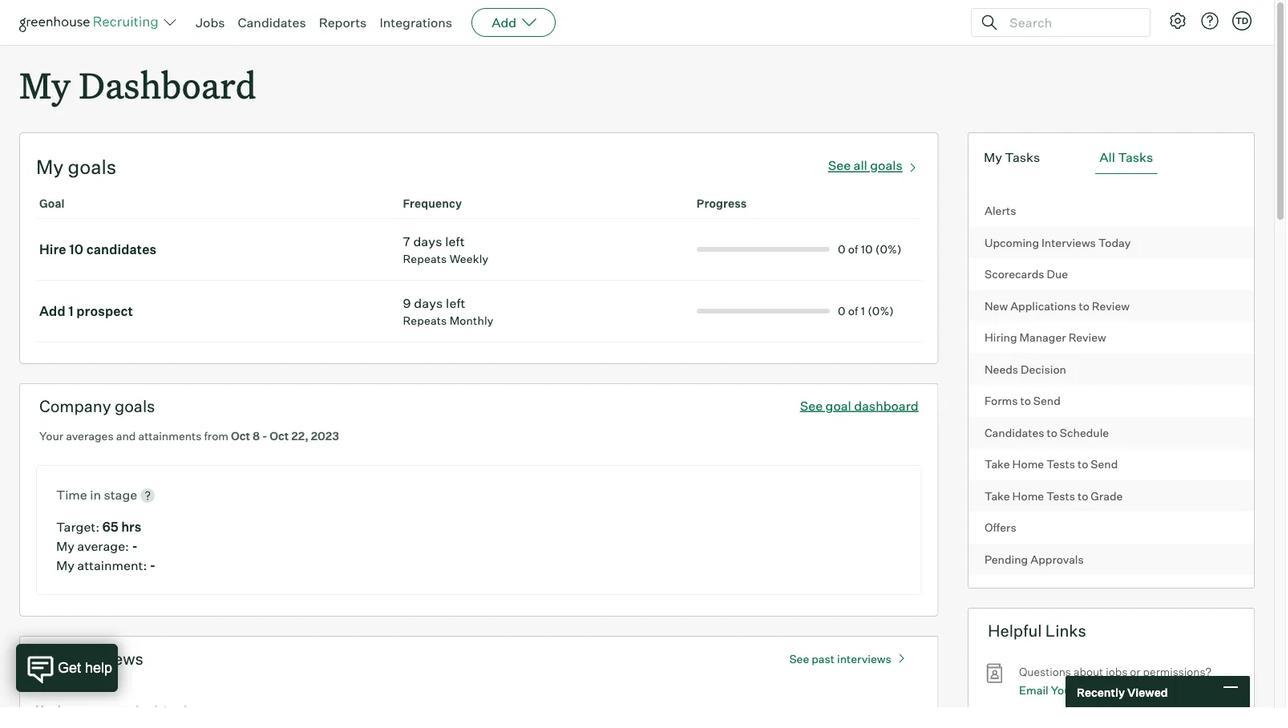 Task type: locate. For each thing, give the bounding box(es) containing it.
tests
[[1047, 457, 1075, 471], [1047, 489, 1075, 503]]

0 vertical spatial interviews
[[1042, 236, 1096, 250]]

1 vertical spatial tests
[[1047, 489, 1075, 503]]

0 horizontal spatial your
[[39, 429, 63, 443]]

days inside 7 days left repeats weekly
[[413, 234, 442, 250]]

candidates for candidates
[[238, 14, 306, 30]]

days for 9
[[414, 295, 443, 311]]

offers link
[[969, 512, 1254, 543]]

see all goals
[[828, 158, 903, 174]]

10 up 0 of 1 (0%) in the right top of the page
[[861, 242, 873, 256]]

reports link
[[319, 14, 367, 30]]

0
[[838, 242, 846, 256], [838, 304, 846, 318]]

2 vertical spatial see
[[789, 652, 809, 666]]

needs
[[985, 362, 1018, 376]]

contacts
[[1129, 683, 1176, 697]]

0 vertical spatial review
[[1092, 299, 1130, 313]]

1 take from the top
[[985, 457, 1010, 471]]

2 of from the top
[[848, 304, 858, 318]]

from
[[204, 429, 229, 443]]

1 vertical spatial repeats
[[403, 314, 447, 328]]

candidates to schedule link
[[969, 417, 1254, 448]]

links
[[1046, 621, 1086, 641]]

1 horizontal spatial add
[[492, 14, 517, 30]]

1 horizontal spatial -
[[150, 557, 156, 574]]

(0%) for 7 days left
[[875, 242, 902, 256]]

offers
[[985, 521, 1016, 535]]

0 horizontal spatial interviews
[[66, 649, 143, 669]]

1 left prospect
[[68, 303, 74, 319]]

days right 7
[[413, 234, 442, 250]]

1 horizontal spatial interviews
[[1042, 236, 1096, 250]]

my for my goals
[[36, 155, 64, 179]]

1 repeats from the top
[[403, 252, 447, 266]]

review inside hiring manager review 'link'
[[1069, 331, 1106, 345]]

1 horizontal spatial tasks
[[1118, 149, 1153, 165]]

1 vertical spatial left
[[446, 295, 466, 311]]

0 vertical spatial take
[[985, 457, 1010, 471]]

1 vertical spatial review
[[1069, 331, 1106, 345]]

oct left 8
[[231, 429, 250, 443]]

tasks up alerts
[[1005, 149, 1040, 165]]

1 vertical spatial add
[[39, 303, 65, 319]]

review up hiring manager review 'link' at the top right of page
[[1092, 299, 1130, 313]]

1 vertical spatial of
[[848, 304, 858, 318]]

- down hrs on the bottom left
[[132, 538, 138, 554]]

1 vertical spatial progress bar
[[697, 309, 830, 314]]

2 repeats from the top
[[403, 314, 447, 328]]

see for company goals
[[800, 397, 823, 414]]

to
[[1079, 299, 1090, 313], [1020, 394, 1031, 408], [1047, 426, 1058, 440], [1078, 457, 1088, 471], [1078, 489, 1088, 503]]

home down take home tests to send
[[1012, 489, 1044, 503]]

see all goals link
[[828, 154, 922, 174]]

pending approvals link
[[969, 543, 1254, 575]]

1 vertical spatial interviews
[[66, 649, 143, 669]]

- right 8
[[262, 429, 267, 443]]

to down schedule
[[1078, 457, 1088, 471]]

grade
[[1091, 489, 1123, 503]]

1 tasks from the left
[[1005, 149, 1040, 165]]

0 vertical spatial add
[[492, 14, 517, 30]]

new applications to review
[[985, 299, 1130, 313]]

0 vertical spatial left
[[445, 234, 465, 250]]

7
[[403, 234, 410, 250]]

take for take home tests to grade
[[985, 489, 1010, 503]]

td button
[[1229, 8, 1255, 34]]

home down the candidates to schedule
[[1012, 457, 1044, 471]]

tab list
[[980, 141, 1243, 174]]

1 progress bar from the top
[[697, 247, 830, 252]]

repeats down 7
[[403, 252, 447, 266]]

0 vertical spatial candidates
[[238, 14, 306, 30]]

(0%) for 9 days left
[[868, 304, 894, 318]]

review inside new applications to review link
[[1092, 299, 1130, 313]]

progress bar for 7 days left
[[697, 247, 830, 252]]

tasks right all
[[1118, 149, 1153, 165]]

0 vertical spatial send
[[1034, 394, 1061, 408]]

questions
[[1019, 665, 1071, 679]]

0 vertical spatial repeats
[[403, 252, 447, 266]]

see left 'past'
[[789, 652, 809, 666]]

1 vertical spatial 0
[[838, 304, 846, 318]]

0 down 0 of 10 (0%)
[[838, 304, 846, 318]]

tasks for my tasks
[[1005, 149, 1040, 165]]

oct
[[231, 429, 250, 443], [270, 429, 289, 443]]

upcoming interviews today
[[985, 236, 1131, 250]]

see left goal
[[800, 397, 823, 414]]

review
[[1092, 299, 1130, 313], [1069, 331, 1106, 345]]

0 vertical spatial see
[[828, 158, 851, 174]]

interviews
[[1042, 236, 1096, 250], [66, 649, 143, 669]]

0 vertical spatial 0
[[838, 242, 846, 256]]

1 vertical spatial your
[[1051, 683, 1075, 697]]

candidates down forms to send
[[985, 426, 1044, 440]]

my for my interviews
[[39, 649, 62, 669]]

scorecards due
[[985, 267, 1068, 281]]

see for my goals
[[828, 158, 851, 174]]

review down new applications to review link
[[1069, 331, 1106, 345]]

(0%) up 0 of 1 (0%) in the right top of the page
[[875, 242, 902, 256]]

1 horizontal spatial 10
[[861, 242, 873, 256]]

1 horizontal spatial send
[[1091, 457, 1118, 471]]

0 for 7 days left
[[838, 242, 846, 256]]

recently
[[1077, 685, 1125, 699]]

0 vertical spatial of
[[848, 242, 858, 256]]

of for 7 days left
[[848, 242, 858, 256]]

dashboard
[[854, 397, 919, 414]]

days inside 9 days left repeats monthly
[[414, 295, 443, 311]]

0 vertical spatial tests
[[1047, 457, 1075, 471]]

8
[[253, 429, 260, 443]]

1 vertical spatial (0%)
[[868, 304, 894, 318]]

2 progress bar from the top
[[697, 309, 830, 314]]

to right forms
[[1020, 394, 1031, 408]]

0 horizontal spatial -
[[132, 538, 138, 554]]

1 home from the top
[[1012, 457, 1044, 471]]

1 vertical spatial -
[[132, 538, 138, 554]]

2023
[[311, 429, 339, 443]]

td
[[1236, 15, 1249, 26]]

0 up 0 of 1 (0%) in the right top of the page
[[838, 242, 846, 256]]

9 days left repeats monthly
[[403, 295, 494, 328]]

1 vertical spatial candidates
[[985, 426, 1044, 440]]

my
[[19, 61, 71, 108], [984, 149, 1002, 165], [36, 155, 64, 179], [56, 538, 74, 554], [56, 557, 74, 574], [39, 649, 62, 669]]

all
[[1100, 149, 1115, 165]]

(0%)
[[875, 242, 902, 256], [868, 304, 894, 318]]

tests down take home tests to send
[[1047, 489, 1075, 503]]

your left in-
[[1051, 683, 1075, 697]]

alerts link
[[969, 195, 1254, 227]]

send up grade
[[1091, 457, 1118, 471]]

1 horizontal spatial your
[[1051, 683, 1075, 697]]

1 of from the top
[[848, 242, 858, 256]]

of up 0 of 1 (0%) in the right top of the page
[[848, 242, 858, 256]]

candidates
[[238, 14, 306, 30], [985, 426, 1044, 440]]

add
[[492, 14, 517, 30], [39, 303, 65, 319]]

candidates for candidates to schedule
[[985, 426, 1044, 440]]

0 horizontal spatial candidates
[[238, 14, 306, 30]]

0 vertical spatial (0%)
[[875, 242, 902, 256]]

see
[[828, 158, 851, 174], [800, 397, 823, 414], [789, 652, 809, 666]]

your down company
[[39, 429, 63, 443]]

1 down 0 of 10 (0%)
[[861, 304, 865, 318]]

2 home from the top
[[1012, 489, 1044, 503]]

left inside 7 days left repeats weekly
[[445, 234, 465, 250]]

add inside popup button
[[492, 14, 517, 30]]

1 horizontal spatial 1
[[861, 304, 865, 318]]

days
[[413, 234, 442, 250], [414, 295, 443, 311]]

to up take home tests to send
[[1047, 426, 1058, 440]]

forms to send
[[985, 394, 1061, 408]]

permissions?
[[1143, 665, 1212, 679]]

1 horizontal spatial candidates
[[985, 426, 1044, 440]]

take up offers
[[985, 489, 1010, 503]]

add 1 prospect
[[39, 303, 133, 319]]

my for my dashboard
[[19, 61, 71, 108]]

my goals
[[36, 155, 116, 179]]

0 vertical spatial days
[[413, 234, 442, 250]]

0 horizontal spatial tasks
[[1005, 149, 1040, 165]]

0 vertical spatial home
[[1012, 457, 1044, 471]]

2 horizontal spatial -
[[262, 429, 267, 443]]

1 vertical spatial home
[[1012, 489, 1044, 503]]

of down 0 of 10 (0%)
[[848, 304, 858, 318]]

candidates link
[[238, 14, 306, 30]]

left up monthly
[[446, 295, 466, 311]]

1 vertical spatial see
[[800, 397, 823, 414]]

candidates right 'jobs' 'link'
[[238, 14, 306, 30]]

repeats inside 7 days left repeats weekly
[[403, 252, 447, 266]]

all tasks button
[[1096, 141, 1157, 174]]

1 vertical spatial take
[[985, 489, 1010, 503]]

my inside button
[[984, 149, 1002, 165]]

left inside 9 days left repeats monthly
[[446, 295, 466, 311]]

0 vertical spatial -
[[262, 429, 267, 443]]

repeats inside 9 days left repeats monthly
[[403, 314, 447, 328]]

oct left 22,
[[270, 429, 289, 443]]

2 take from the top
[[985, 489, 1010, 503]]

integrations
[[380, 14, 452, 30]]

0 vertical spatial progress bar
[[697, 247, 830, 252]]

jobs link
[[196, 14, 225, 30]]

2 tests from the top
[[1047, 489, 1075, 503]]

10 right hire on the left top of page
[[69, 242, 84, 258]]

of
[[848, 242, 858, 256], [848, 304, 858, 318]]

progress bar
[[697, 247, 830, 252], [697, 309, 830, 314]]

1 0 from the top
[[838, 242, 846, 256]]

home
[[1012, 457, 1044, 471], [1012, 489, 1044, 503]]

0 horizontal spatial oct
[[231, 429, 250, 443]]

see left all
[[828, 158, 851, 174]]

take down the candidates to schedule
[[985, 457, 1010, 471]]

0 horizontal spatial add
[[39, 303, 65, 319]]

company goals
[[39, 396, 155, 416]]

averages
[[66, 429, 114, 443]]

goal
[[826, 397, 851, 414]]

send up the candidates to schedule
[[1034, 394, 1061, 408]]

send
[[1034, 394, 1061, 408], [1091, 457, 1118, 471]]

- right attainment:
[[150, 557, 156, 574]]

left up weekly
[[445, 234, 465, 250]]

1 tests from the top
[[1047, 457, 1075, 471]]

1 horizontal spatial oct
[[270, 429, 289, 443]]

viewed
[[1127, 685, 1168, 699]]

repeats down 9 on the left top of the page
[[403, 314, 447, 328]]

pending approvals
[[985, 552, 1084, 566]]

days for 7
[[413, 234, 442, 250]]

tests up take home tests to grade
[[1047, 457, 1075, 471]]

1
[[68, 303, 74, 319], [861, 304, 865, 318]]

2 0 from the top
[[838, 304, 846, 318]]

goals
[[68, 155, 116, 179], [870, 158, 903, 174], [115, 396, 155, 416]]

tasks
[[1005, 149, 1040, 165], [1118, 149, 1153, 165]]

repeats for 7
[[403, 252, 447, 266]]

days right 9 on the left top of the page
[[414, 295, 443, 311]]

approvals
[[1031, 552, 1084, 566]]

2 tasks from the left
[[1118, 149, 1153, 165]]

1 vertical spatial days
[[414, 295, 443, 311]]

(0%) down 0 of 10 (0%)
[[868, 304, 894, 318]]

left
[[445, 234, 465, 250], [446, 295, 466, 311]]

add for add 1 prospect
[[39, 303, 65, 319]]

tests for grade
[[1047, 489, 1075, 503]]

time
[[56, 487, 87, 503]]

take home tests to grade link
[[969, 480, 1254, 512]]



Task type: describe. For each thing, give the bounding box(es) containing it.
hire 10 candidates
[[39, 242, 157, 258]]

interviews for my
[[66, 649, 143, 669]]

2 oct from the left
[[270, 429, 289, 443]]

see for my interviews
[[789, 652, 809, 666]]

1 oct from the left
[[231, 429, 250, 443]]

interviews for upcoming
[[1042, 236, 1096, 250]]

helpful
[[988, 621, 1042, 641]]

see goal dashboard link
[[800, 397, 919, 414]]

decision
[[1021, 362, 1066, 376]]

see past interviews link
[[781, 645, 919, 666]]

home for take home tests to grade
[[1012, 489, 1044, 503]]

take for take home tests to send
[[985, 457, 1010, 471]]

monthly
[[450, 314, 494, 328]]

past
[[812, 652, 835, 666]]

to left grade
[[1078, 489, 1088, 503]]

about
[[1074, 665, 1103, 679]]

repeats for 9
[[403, 314, 447, 328]]

attainments
[[138, 429, 202, 443]]

candidates to schedule
[[985, 426, 1109, 440]]

see past interviews
[[789, 652, 891, 666]]

hiring manager review
[[985, 331, 1106, 345]]

0 vertical spatial your
[[39, 429, 63, 443]]

needs decision
[[985, 362, 1066, 376]]

tasks for all tasks
[[1118, 149, 1153, 165]]

hiring
[[985, 331, 1017, 345]]

company
[[39, 396, 111, 416]]

stage
[[104, 487, 137, 503]]

of for 9 days left
[[848, 304, 858, 318]]

home for take home tests to send
[[1012, 457, 1044, 471]]

goals for company goals
[[115, 396, 155, 416]]

22,
[[291, 429, 309, 443]]

weekly
[[450, 252, 489, 266]]

tab list containing my tasks
[[980, 141, 1243, 174]]

dashboard
[[79, 61, 256, 108]]

candidates
[[86, 242, 157, 258]]

Search text field
[[1006, 11, 1135, 34]]

9
[[403, 295, 411, 311]]

upcoming interviews today link
[[969, 227, 1254, 258]]

greenhouse recruiting image
[[19, 13, 164, 32]]

integrations link
[[380, 14, 452, 30]]

due
[[1047, 267, 1068, 281]]

frequency
[[403, 197, 462, 211]]

configure image
[[1168, 11, 1188, 30]]

email your in-house contacts link
[[1019, 681, 1176, 699]]

manager
[[1020, 331, 1066, 345]]

email
[[1019, 683, 1049, 697]]

my for my tasks
[[984, 149, 1002, 165]]

0 horizontal spatial 10
[[69, 242, 84, 258]]

my interviews
[[39, 649, 143, 669]]

today
[[1098, 236, 1131, 250]]

my tasks
[[984, 149, 1040, 165]]

house
[[1093, 683, 1126, 697]]

to right applications
[[1079, 299, 1090, 313]]

take home tests to send link
[[969, 448, 1254, 480]]

all tasks
[[1100, 149, 1153, 165]]

your inside the questions about jobs or permissions? email your in-house contacts
[[1051, 683, 1075, 697]]

interviews
[[837, 652, 891, 666]]

65
[[102, 519, 119, 535]]

0 horizontal spatial 1
[[68, 303, 74, 319]]

0 of 1 (0%)
[[838, 304, 894, 318]]

forms to send link
[[969, 385, 1254, 417]]

0 for 9 days left
[[838, 304, 846, 318]]

upcoming
[[985, 236, 1039, 250]]

questions about jobs or permissions? email your in-house contacts
[[1019, 665, 1212, 697]]

in-
[[1078, 683, 1093, 697]]

forms
[[985, 394, 1018, 408]]

applications
[[1011, 299, 1077, 313]]

hrs
[[121, 519, 141, 535]]

progress bar for 9 days left
[[697, 309, 830, 314]]

left for 7 days left
[[445, 234, 465, 250]]

schedule
[[1060, 426, 1109, 440]]

1 vertical spatial send
[[1091, 457, 1118, 471]]

all
[[854, 158, 867, 174]]

time in
[[56, 487, 104, 503]]

0 horizontal spatial send
[[1034, 394, 1061, 408]]

my tasks button
[[980, 141, 1044, 174]]

pending
[[985, 552, 1028, 566]]

scorecards due link
[[969, 258, 1254, 290]]

new applications to review link
[[969, 290, 1254, 322]]

attainment:
[[77, 557, 147, 574]]

recently viewed
[[1077, 685, 1168, 699]]

helpful links
[[988, 621, 1086, 641]]

tests for send
[[1047, 457, 1075, 471]]

add for add
[[492, 14, 517, 30]]

take home tests to send
[[985, 457, 1118, 471]]

progress
[[697, 197, 747, 211]]

target: 65 hrs my average: - my attainment: -
[[56, 519, 156, 574]]

reports
[[319, 14, 367, 30]]

my dashboard
[[19, 61, 256, 108]]

in
[[90, 487, 101, 503]]

your averages and attainments from oct 8 - oct 22, 2023
[[39, 429, 339, 443]]

left for 9 days left
[[446, 295, 466, 311]]

hire
[[39, 242, 66, 258]]

scorecards
[[985, 267, 1045, 281]]

new
[[985, 299, 1008, 313]]

7 days left repeats weekly
[[403, 234, 489, 266]]

add button
[[472, 8, 556, 37]]

td button
[[1233, 11, 1252, 30]]

take home tests to grade
[[985, 489, 1123, 503]]

goals for my goals
[[68, 155, 116, 179]]

needs decision link
[[969, 353, 1254, 385]]

prospect
[[76, 303, 133, 319]]

goal
[[39, 197, 65, 211]]

see goal dashboard
[[800, 397, 919, 414]]

2 vertical spatial -
[[150, 557, 156, 574]]



Task type: vqa. For each thing, say whether or not it's contained in the screenshot.
The Days inside the 9 days left Repeats Monthly
yes



